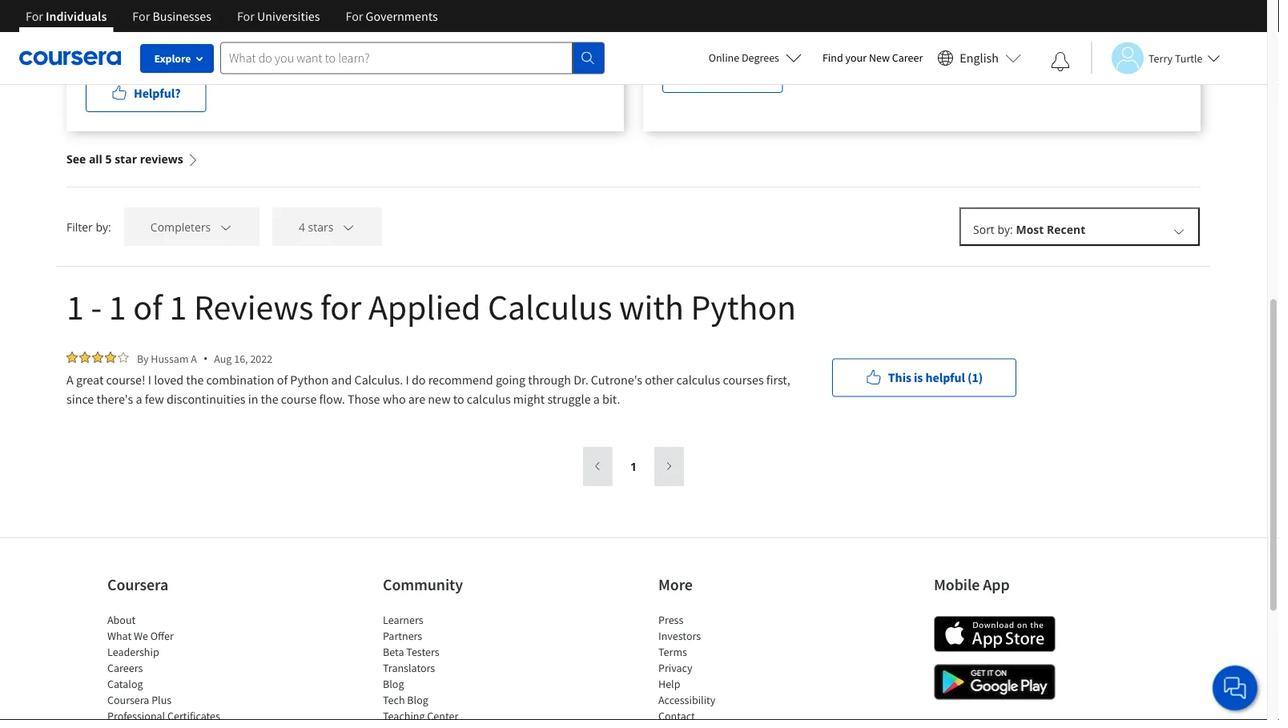 Task type: describe. For each thing, give the bounding box(es) containing it.
mobile app
[[935, 575, 1010, 595]]

chevron down image
[[1173, 224, 1187, 238]]

by hussam a • aug 16, 2022
[[137, 351, 273, 366]]

other
[[645, 372, 674, 388]]

a for course!
[[67, 372, 74, 388]]

•
[[204, 351, 208, 366]]

download on the app store image
[[935, 616, 1056, 652]]

filter by:
[[67, 219, 111, 234]]

investors link
[[659, 629, 701, 644]]

english
[[960, 50, 999, 66]]

1 horizontal spatial the
[[261, 391, 279, 407]]

english button
[[932, 32, 1028, 84]]

for individuals
[[26, 8, 107, 24]]

0 vertical spatial the
[[186, 372, 204, 388]]

accessibility
[[659, 693, 716, 708]]

1 left - at top left
[[67, 285, 84, 329]]

explore button
[[140, 44, 214, 73]]

are
[[409, 391, 426, 407]]

about what we offer leadership careers catalog coursera plus
[[107, 613, 174, 708]]

sort by: most recent
[[974, 222, 1086, 237]]

0 vertical spatial of
[[708, 24, 718, 40]]

0 vertical spatial is
[[820, 24, 829, 40]]

list for more
[[659, 612, 795, 721]]

cutrone's
[[591, 372, 643, 388]]

for for individuals
[[26, 8, 43, 24]]

leadership
[[107, 645, 159, 660]]

get it on google play image
[[935, 664, 1056, 701]]

career
[[893, 50, 924, 65]]

list item for more
[[659, 709, 795, 721]]

businesses
[[153, 8, 212, 24]]

coursera inside about what we offer leadership careers catalog coursera plus
[[107, 693, 149, 708]]

stars
[[308, 220, 334, 235]]

a left bit.
[[594, 391, 600, 407]]

1 vertical spatial python
[[691, 285, 797, 329]]

might
[[514, 391, 545, 407]]

to left solve
[[495, 24, 506, 40]]

4 stars
[[299, 220, 334, 235]]

online degrees
[[709, 50, 780, 65]]

(1)
[[968, 370, 984, 386]]

0 horizontal spatial i
[[148, 372, 152, 388]]

sympy
[[456, 24, 493, 40]]

see all 5 star reviews
[[67, 151, 183, 167]]

this
[[889, 370, 912, 386]]

offer
[[150, 629, 174, 644]]

find
[[823, 50, 844, 65]]

careers link
[[107, 661, 143, 676]]

calculus down going
[[467, 391, 511, 407]]

calculus left 'an'
[[231, 24, 275, 40]]

4
[[299, 220, 305, 235]]

for universities
[[237, 8, 320, 24]]

solve
[[509, 24, 537, 40]]

first,
[[767, 372, 791, 388]]

learned
[[931, 24, 971, 40]]

recent
[[1048, 222, 1086, 237]]

see
[[67, 151, 86, 167]]

1 right chevron left icon
[[631, 459, 637, 474]]

terms link
[[659, 645, 688, 660]]

is inside button
[[915, 370, 924, 386]]

way
[[397, 24, 418, 40]]

completers
[[151, 220, 211, 235]]

new
[[428, 391, 451, 407]]

plus
[[152, 693, 172, 708]]

1 right - at top left
[[109, 285, 126, 329]]

this is helpful (1) button
[[833, 359, 1017, 397]]

more
[[659, 575, 693, 595]]

find your new career link
[[815, 48, 932, 68]]

star
[[115, 151, 137, 167]]

press link
[[659, 613, 684, 628]]

this is helpful (1)
[[889, 370, 984, 386]]

by: for filter
[[96, 219, 111, 234]]

mix
[[686, 24, 705, 40]]

new
[[870, 50, 890, 65]]

bit.
[[603, 391, 621, 407]]

leadership link
[[107, 645, 159, 660]]

banner navigation
[[13, 0, 451, 44]]

for businesses
[[133, 8, 212, 24]]

4 stars button
[[272, 208, 382, 246]]

there's
[[97, 391, 133, 407]]

1 up hussam
[[169, 285, 187, 329]]

translators
[[383, 661, 435, 676]]

privacy
[[659, 661, 693, 676]]

0 vertical spatial blog
[[383, 677, 404, 692]]

your
[[846, 50, 867, 65]]

16,
[[234, 351, 248, 366]]

tech
[[383, 693, 405, 708]]

1 vertical spatial blog
[[407, 693, 429, 708]]

applied
[[369, 285, 481, 329]]

learners
[[383, 613, 424, 628]]

coursera image
[[19, 45, 121, 71]]

going
[[496, 372, 526, 388]]

for for universities
[[237, 8, 255, 24]]

do
[[412, 372, 426, 388]]

special
[[841, 24, 878, 40]]

list item for community
[[383, 709, 519, 721]]

lot.
[[983, 24, 1001, 40]]

by
[[137, 351, 149, 366]]

catalog
[[107, 677, 143, 692]]

translators link
[[383, 661, 435, 676]]

for for businesses
[[133, 8, 150, 24]]



Task type: vqa. For each thing, say whether or not it's contained in the screenshot.
By on the left
yes



Task type: locate. For each thing, give the bounding box(es) containing it.
for for governments
[[346, 8, 363, 24]]

0 horizontal spatial a
[[67, 372, 74, 388]]

few
[[145, 391, 164, 407]]

governments
[[366, 8, 438, 24]]

a
[[86, 24, 93, 40], [191, 351, 197, 366], [67, 372, 74, 388]]

1 horizontal spatial by:
[[998, 222, 1014, 237]]

a for reintroduction
[[86, 24, 93, 40]]

list item down tech blog link at the left of page
[[383, 709, 519, 721]]

chevron right image
[[664, 459, 676, 474]]

0 horizontal spatial is
[[820, 24, 829, 40]]

1 horizontal spatial with
[[620, 285, 684, 329]]

calculus right &
[[772, 24, 818, 40]]

all
[[89, 151, 103, 167]]

of inside "a great course! i loved the combination of python and calculus. i do recommend going through dr. cutrone's other calculus courses first, since there's a few discontinuities in the course flow. those who are new to calculus might struggle a bit."
[[277, 372, 288, 388]]

2 horizontal spatial list
[[659, 612, 795, 721]]

2 chevron down image from the left
[[341, 220, 356, 234]]

for
[[321, 285, 362, 329]]

-
[[91, 285, 102, 329]]

press
[[659, 613, 684, 628]]

turtle
[[1176, 51, 1203, 65]]

coursera
[[107, 575, 168, 595], [107, 693, 149, 708]]

accessibility link
[[659, 693, 716, 708]]

app
[[984, 575, 1010, 595]]

2 horizontal spatial a
[[191, 351, 197, 366]]

0 horizontal spatial blog
[[383, 677, 404, 692]]

hussam
[[151, 351, 189, 366]]

a left relaxed
[[86, 24, 93, 40]]

find your new career
[[823, 50, 924, 65]]

aug
[[214, 351, 232, 366]]

feature.
[[881, 24, 922, 40]]

chat with us image
[[1223, 676, 1249, 701]]

1 horizontal spatial of
[[277, 372, 288, 388]]

1 vertical spatial calculus
[[488, 285, 613, 329]]

0 vertical spatial coursera
[[107, 575, 168, 595]]

with
[[278, 24, 301, 40], [620, 285, 684, 329]]

to inside "a great course! i loved the combination of python and calculus. i do recommend going through dr. cutrone's other calculus courses first, since there's a few discontinuities in the course flow. those who are new to calculus might struggle a bit."
[[453, 391, 465, 407]]

of right mix
[[708, 24, 718, 40]]

to down recommend
[[453, 391, 465, 407]]

4 for from the left
[[346, 8, 363, 24]]

3 list from the left
[[659, 612, 795, 721]]

0 horizontal spatial with
[[278, 24, 301, 40]]

list item down plus
[[107, 709, 244, 721]]

0 horizontal spatial chevron down image
[[219, 220, 233, 234]]

2022
[[250, 351, 273, 366]]

to left use
[[421, 24, 432, 40]]

i
[[925, 24, 928, 40], [148, 372, 152, 388], [406, 372, 409, 388]]

2 horizontal spatial of
[[708, 24, 718, 40]]

chevron down image for completers
[[219, 220, 233, 234]]

a inside "a great course! i loved the combination of python and calculus. i do recommend going through dr. cutrone's other calculus courses first, since there's a few discontinuities in the course flow. those who are new to calculus might struggle a bit."
[[67, 372, 74, 388]]

helpful
[[926, 370, 966, 386]]

2 horizontal spatial i
[[925, 24, 928, 40]]

0 horizontal spatial list item
[[107, 709, 244, 721]]

use
[[435, 24, 453, 40]]

helpful? button
[[86, 74, 206, 112]]

0 horizontal spatial the
[[186, 372, 204, 388]]

1 link
[[620, 448, 648, 486]]

in
[[248, 391, 258, 407]]

chevron down image inside completers button
[[219, 220, 233, 234]]

by: right the filter
[[96, 219, 111, 234]]

press investors terms privacy help accessibility
[[659, 613, 716, 708]]

star image
[[118, 352, 129, 363]]

for right 'an'
[[346, 8, 363, 24]]

python up courses
[[691, 285, 797, 329]]

i left learned
[[925, 24, 928, 40]]

learners partners beta testers translators blog tech blog
[[383, 613, 440, 708]]

blog
[[383, 677, 404, 692], [407, 693, 429, 708]]

3 for from the left
[[237, 8, 255, 24]]

list item down accessibility link
[[659, 709, 795, 721]]

chevron down image
[[219, 220, 233, 234], [341, 220, 356, 234]]

list item for coursera
[[107, 709, 244, 721]]

of
[[708, 24, 718, 40], [133, 285, 162, 329], [277, 372, 288, 388]]

chevron down image right 'stars'
[[341, 220, 356, 234]]

1 horizontal spatial blog
[[407, 693, 429, 708]]

1 chevron down image from the left
[[219, 220, 233, 234]]

with inside a relaxed reintroduction to calculus with an approachable way to use sympy to solve calculus problems.
[[278, 24, 301, 40]]

a great course! i loved the combination of python and calculus. i do recommend going through dr. cutrone's other calculus courses first, since there's a few discontinuities in the course flow. those who are new to calculus might struggle a bit.
[[67, 372, 793, 407]]

0 horizontal spatial calculus
[[488, 285, 613, 329]]

0 vertical spatial calculus
[[772, 24, 818, 40]]

individuals
[[46, 8, 107, 24]]

what we offer link
[[107, 629, 174, 644]]

what
[[107, 629, 132, 644]]

a relaxed reintroduction to calculus with an approachable way to use sympy to solve calculus problems.
[[86, 24, 583, 59]]

list
[[107, 612, 244, 721], [383, 612, 519, 721], [659, 612, 795, 721]]

beta
[[383, 645, 404, 660]]

beta testers link
[[383, 645, 440, 660]]

the
[[186, 372, 204, 388], [261, 391, 279, 407]]

coursera up the about
[[107, 575, 168, 595]]

by: right sort
[[998, 222, 1014, 237]]

universities
[[257, 8, 320, 24]]

struggle
[[548, 391, 591, 407]]

an
[[304, 24, 317, 40]]

python inside "a great course! i loved the combination of python and calculus. i do recommend going through dr. cutrone's other calculus courses first, since there's a few discontinuities in the course flow. those who are new to calculus might struggle a bit."
[[290, 372, 329, 388]]

2 list item from the left
[[383, 709, 519, 721]]

0 horizontal spatial of
[[133, 285, 162, 329]]

list containing press
[[659, 612, 795, 721]]

of right - at top left
[[133, 285, 162, 329]]

careers
[[107, 661, 143, 676]]

explore
[[154, 51, 191, 66]]

list item
[[107, 709, 244, 721], [383, 709, 519, 721], [659, 709, 795, 721]]

1 horizontal spatial a
[[86, 24, 93, 40]]

2 vertical spatial python
[[290, 372, 329, 388]]

1 vertical spatial of
[[133, 285, 162, 329]]

1 horizontal spatial calculus
[[772, 24, 818, 40]]

1 horizontal spatial list item
[[383, 709, 519, 721]]

2 horizontal spatial list item
[[659, 709, 795, 721]]

is up the find
[[820, 24, 829, 40]]

5
[[105, 151, 112, 167]]

1 vertical spatial the
[[261, 391, 279, 407]]

community
[[383, 575, 463, 595]]

0 vertical spatial python
[[721, 24, 759, 40]]

a inside a relaxed reintroduction to calculus with an approachable way to use sympy to solve calculus problems.
[[86, 24, 93, 40]]

reviews
[[140, 151, 183, 167]]

the mix of python & calculus is a special feature. i learned a lot.
[[663, 24, 1001, 40]]

None search field
[[220, 42, 605, 74]]

courses
[[723, 372, 764, 388]]

blog right tech
[[407, 693, 429, 708]]

a left lot.
[[974, 24, 980, 40]]

list for community
[[383, 612, 519, 721]]

for governments
[[346, 8, 438, 24]]

1
[[67, 285, 84, 329], [109, 285, 126, 329], [169, 285, 187, 329], [631, 459, 637, 474]]

show notifications image
[[1052, 52, 1071, 71]]

calculus right other
[[677, 372, 721, 388]]

through
[[528, 372, 571, 388]]

who
[[383, 391, 406, 407]]

0 horizontal spatial list
[[107, 612, 244, 721]]

filled star image
[[86, 4, 97, 15], [99, 4, 110, 15], [137, 4, 148, 15], [105, 352, 116, 363]]

2 coursera from the top
[[107, 693, 149, 708]]

1 list item from the left
[[107, 709, 244, 721]]

chevron down image for 4 stars
[[341, 220, 356, 234]]

dr.
[[574, 372, 589, 388]]

2 for from the left
[[133, 8, 150, 24]]

a left •
[[191, 351, 197, 366]]

reintroduction
[[137, 24, 215, 40]]

a left the great
[[67, 372, 74, 388]]

1 horizontal spatial chevron down image
[[341, 220, 356, 234]]

1 for from the left
[[26, 8, 43, 24]]

a inside by hussam a • aug 16, 2022
[[191, 351, 197, 366]]

i left loved
[[148, 372, 152, 388]]

python up course on the left of the page
[[290, 372, 329, 388]]

for
[[26, 8, 43, 24], [133, 8, 150, 24], [237, 8, 255, 24], [346, 8, 363, 24]]

filled star image
[[111, 4, 123, 15], [124, 4, 135, 15], [67, 352, 78, 363], [79, 352, 91, 363], [92, 352, 103, 363]]

0 vertical spatial with
[[278, 24, 301, 40]]

list for coursera
[[107, 612, 244, 721]]

1 vertical spatial is
[[915, 370, 924, 386]]

a left "few"
[[136, 391, 142, 407]]

we
[[134, 629, 148, 644]]

learners link
[[383, 613, 424, 628]]

1 vertical spatial with
[[620, 285, 684, 329]]

2 vertical spatial a
[[67, 372, 74, 388]]

0 vertical spatial a
[[86, 24, 93, 40]]

calculus right solve
[[539, 24, 583, 40]]

approachable
[[320, 24, 394, 40]]

mobile
[[935, 575, 981, 595]]

for left the universities
[[237, 8, 255, 24]]

What do you want to learn? text field
[[220, 42, 573, 74]]

python left &
[[721, 24, 759, 40]]

with left 'an'
[[278, 24, 301, 40]]

helpful?
[[134, 85, 181, 101]]

combination
[[206, 372, 275, 388]]

2 vertical spatial of
[[277, 372, 288, 388]]

list containing about
[[107, 612, 244, 721]]

2 list from the left
[[383, 612, 519, 721]]

help
[[659, 677, 681, 692]]

1 vertical spatial coursera
[[107, 693, 149, 708]]

1 horizontal spatial list
[[383, 612, 519, 721]]

chevron down image right completers
[[219, 220, 233, 234]]

1 list from the left
[[107, 612, 244, 721]]

terry turtle
[[1149, 51, 1203, 65]]

chevron left image
[[592, 459, 604, 474]]

testers
[[407, 645, 440, 660]]

list containing learners
[[383, 612, 519, 721]]

see all 5 star reviews button
[[67, 131, 199, 187]]

calculus up through
[[488, 285, 613, 329]]

for left businesses
[[133, 8, 150, 24]]

to right businesses
[[218, 24, 229, 40]]

for left "individuals"
[[26, 8, 43, 24]]

1 horizontal spatial is
[[915, 370, 924, 386]]

python
[[721, 24, 759, 40], [691, 285, 797, 329], [290, 372, 329, 388]]

i left the do
[[406, 372, 409, 388]]

3 list item from the left
[[659, 709, 795, 721]]

terry
[[1149, 51, 1173, 65]]

1 coursera from the top
[[107, 575, 168, 595]]

the up discontinuities
[[186, 372, 204, 388]]

0 horizontal spatial by:
[[96, 219, 111, 234]]

by: for sort
[[998, 222, 1014, 237]]

flow.
[[319, 391, 345, 407]]

of up course on the left of the page
[[277, 372, 288, 388]]

blog up tech
[[383, 677, 404, 692]]

recommend
[[429, 372, 493, 388]]

chevron down image inside 4 stars button
[[341, 220, 356, 234]]

coursera down catalog link
[[107, 693, 149, 708]]

1 horizontal spatial i
[[406, 372, 409, 388]]

help link
[[659, 677, 681, 692]]

terms
[[659, 645, 688, 660]]

the right in
[[261, 391, 279, 407]]

a left special
[[832, 24, 838, 40]]

degrees
[[742, 50, 780, 65]]

most
[[1017, 222, 1045, 237]]

blog link
[[383, 677, 404, 692]]

with up other
[[620, 285, 684, 329]]

course!
[[106, 372, 146, 388]]

is right this
[[915, 370, 924, 386]]

partners
[[383, 629, 423, 644]]

1 vertical spatial a
[[191, 351, 197, 366]]



